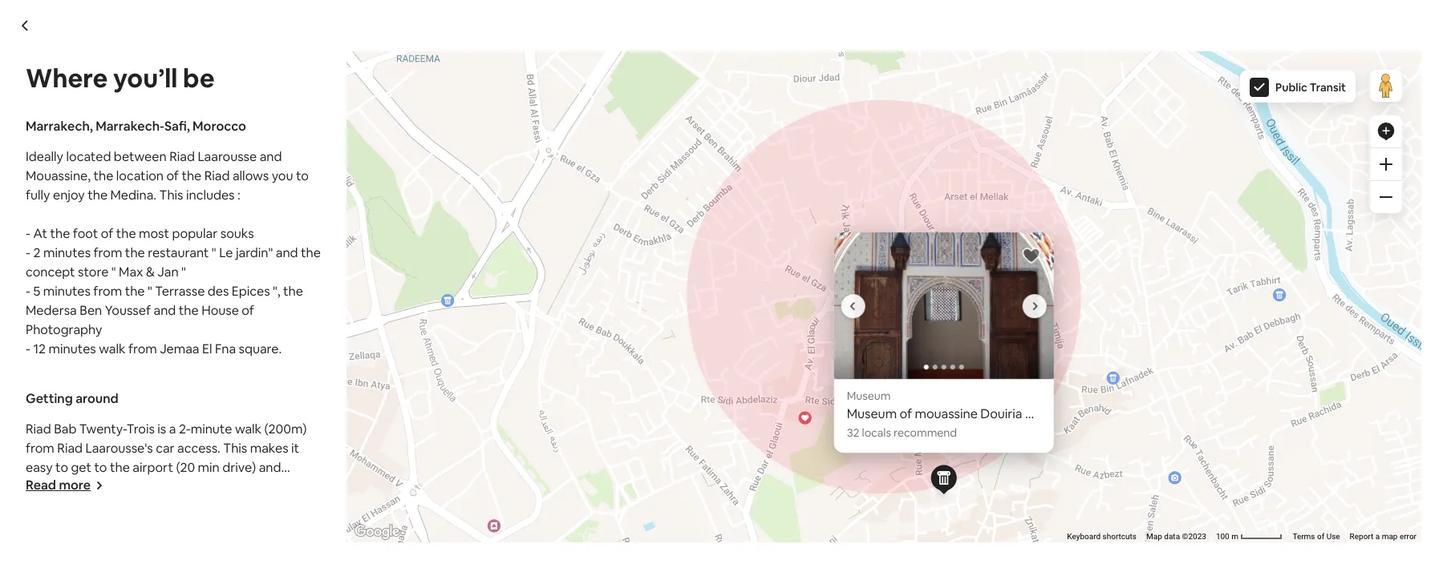 Task type: describe. For each thing, give the bounding box(es) containing it.
town)
[[152, 479, 187, 496]]

walk inside - 2 minutes from the restaurant " le jardin" and the concept store " max & jan " - 5 minutes from the " terrasse des epices ", the medersa ben youssef and the house of photography - 12 minutes walk from jemaa el fna square.
[[347, 274, 374, 291]]

12 inside - 2 minutes from the restaurant " le jardin" and the concept store " max & jan " - 5 minutes from the " terrasse des epices ", the medersa ben youssef and the house of photography - 12 minutes walk from jemaa el fna square.
[[282, 274, 294, 291]]

ideally for - 12 minutes walk from jemaa el fna square.
[[274, 178, 312, 194]]

medina
[[389, 487, 433, 504]]

response rate : 100%
[[730, 440, 850, 457]]

- at the foot of the most popular souks - 2 minutes from the restaurant " le jardin" and the concept store " max & jan " - 5 minutes from the " terrasse des epices ", the medersa ben youssef and the house of photography - 12 minutes walk from jemaa el fna square.
[[26, 225, 321, 358]]

foot for - at the foot of the most popular souks
[[322, 216, 347, 233]]

easy
[[26, 460, 53, 476]]

safi, for - at the foot of the most popular souks - 2 minutes from the restaurant " le jardin" and the concept store " max & jan " - 5 minutes from the " terrasse des epices ", the medersa ben youssef and the house of photography - 12 minutes walk from jemaa el fna square.
[[164, 118, 190, 135]]

january
[[387, 373, 428, 388]]

house inside - at the foot of the most popular souks - 2 minutes from the restaurant " le jardin" and the concept store " max & jan " - 5 minutes from the " terrasse des epices ", the medersa ben youssef and the house of photography - 12 minutes walk from jemaa el fna square.
[[201, 302, 239, 319]]

medersa inside - 2 minutes from the restaurant " le jardin" and the concept store " max & jan " - 5 minutes from the " terrasse des epices ", the medersa ben youssef and the house of photography - 12 minutes walk from jemaa el fna square.
[[555, 255, 606, 271]]

4.87
[[995, 43, 1014, 55]]

popular for - at the foot of the most popular souks
[[421, 216, 466, 233]]

read more
[[26, 477, 91, 494]]

- at the foot of the most popular souks
[[274, 216, 503, 233]]

reviews
[[1039, 43, 1073, 55]]

enjoy for - 12 minutes walk from jemaa el fna square.
[[53, 187, 85, 204]]

an
[[861, 469, 876, 486]]

contact host
[[749, 522, 830, 539]]

location for - 5 minutes from the " terrasse des epices ", the medersa ben youssef and the house of photography
[[116, 168, 164, 184]]

by
[[403, 345, 424, 368]]

or
[[404, 506, 416, 523]]

you'll
[[113, 62, 178, 95]]

majorelle
[[252, 479, 305, 496]]

32 locals recommend
[[847, 426, 957, 440]]

house inside - 2 minutes from the restaurant " le jardin" and the concept store " max & jan " - 5 minutes from the " terrasse des epices ", the medersa ben youssef and the house of photography - 12 minutes walk from jemaa el fna square.
[[730, 255, 768, 271]]

a for 100 m
[[1375, 533, 1380, 542]]

square. inside - at the foot of the most popular souks - 2 minutes from the restaurant " le jardin" and the concept store " max & jan " - 5 minutes from the " terrasse des epices ", the medersa ben youssef and the house of photography - 12 minutes walk from jemaa el fna square.
[[239, 341, 282, 358]]

marrakech, marrakech-safi, morocco for - at the foot of the most popular souks - 2 minutes from the restaurant " le jardin" and the concept store " max & jan " - 5 minutes from the " terrasse des epices ", the medersa ben youssef and the house of photography - 12 minutes walk from jemaa el fna square.
[[26, 118, 246, 135]]

drive)
[[222, 460, 256, 476]]

i offer 2 riads in the medina of marrakech for rent for long weekends with family or friends!
[[274, 487, 609, 523]]

fully for - 5 minutes from the " terrasse des epices ", the medersa ben youssef and the house of photography
[[26, 187, 50, 204]]

in for by
[[376, 373, 385, 388]]

weekends
[[274, 506, 334, 523]]

jan " inside - 2 minutes from the restaurant " le jardin" and the concept store " max & jan " - 5 minutes from the " terrasse des epices ", the medersa ben youssef and the house of photography - 12 minutes walk from jemaa el fna square.
[[704, 235, 733, 252]]

2 inside - at the foot of the most popular souks - 2 minutes from the restaurant " le jardin" and the concept store " max & jan " - 5 minutes from the " terrasse des epices ", the medersa ben youssef and the house of photography - 12 minutes walk from jemaa el fna square.
[[33, 245, 40, 261]]

riads
[[322, 487, 350, 504]]

add listing to a list image
[[1022, 246, 1041, 266]]

2 inside - 2 minutes from the restaurant " le jardin" and the concept store " max & jan " - 5 minutes from the " terrasse des epices ", the medersa ben youssef and the house of photography - 12 minutes walk from jemaa el fna square.
[[282, 235, 289, 252]]

use for 100 m
[[1326, 533, 1340, 542]]

time
[[790, 469, 817, 486]]

joined
[[339, 373, 374, 388]]

100 m button
[[1211, 532, 1288, 543]]

this for - 5 minutes from the " terrasse des epices ", the medersa ben youssef and the house of photography
[[953, 178, 977, 194]]

keyboard for 500 m
[[809, 112, 842, 121]]

medina. for - 12 minutes walk from jemaa el fna square.
[[110, 187, 156, 204]]

be
[[183, 62, 215, 95]]

it
[[291, 440, 299, 457]]

morocco for - at the foot of the most popular souks - 2 minutes from the restaurant " le jardin" and the concept store " max & jan " - 5 minutes from the " terrasse des epices ", the medersa ben youssef and the house of photography - 12 minutes walk from jemaa el fna square.
[[193, 118, 246, 135]]

contact
[[749, 522, 799, 539]]

identity verified
[[411, 411, 504, 428]]

is
[[157, 421, 166, 438]]

art
[[518, 449, 535, 466]]

museum of mouassine douiria derb el hammam group
[[834, 233, 1274, 453]]

this for - 12 minutes walk from jemaa el fna square.
[[159, 187, 183, 204]]

restaurant inside - at the foot of the most popular souks - 2 minutes from the restaurant " le jardin" and the concept store " max & jan " - 5 minutes from the " terrasse des epices ", the medersa ben youssef and the house of photography - 12 minutes walk from jemaa el fna square.
[[148, 245, 209, 261]]

host
[[802, 522, 830, 539]]

store inside - at the foot of the most popular souks - 2 minutes from the restaurant " le jardin" and the concept store " max & jan " - 5 minutes from the " terrasse des epices ", the medersa ben youssef and the house of photography - 12 minutes walk from jemaa el fna square.
[[78, 264, 109, 281]]

2015
[[431, 373, 455, 388]]

terms for 500 m
[[1044, 112, 1066, 121]]

100
[[1216, 533, 1229, 542]]

error for 500 m
[[1151, 112, 1168, 121]]

makes
[[250, 440, 288, 457]]

contact host link
[[730, 511, 850, 550]]

museum inside "group"
[[847, 389, 891, 403]]

4.87 · 247 reviews
[[995, 43, 1073, 55]]

located.
[[26, 517, 73, 534]]

ben inside - 2 minutes from the restaurant " le jardin" and the concept store " max & jan " - 5 minutes from the " terrasse des epices ", the medersa ben youssef and the house of photography - 12 minutes walk from jemaa el fna square.
[[609, 255, 631, 271]]

enjoy for - 5 minutes from the " terrasse des epices ", the medersa ben youssef and the house of photography
[[847, 178, 878, 194]]

offer
[[280, 487, 309, 504]]

32
[[847, 426, 859, 440]]

popular for - at the foot of the most popular souks - 2 minutes from the restaurant " le jardin" and the concept store " max & jan " - 5 minutes from the " terrasse des epices ", the medersa ben youssef and the house of photography - 12 minutes walk from jemaa el fna square.
[[172, 225, 218, 242]]

airport
[[133, 460, 173, 476]]

geliz
[[88, 479, 118, 496]]

marrakech, for - at the foot of the most popular souks - 2 minutes from the restaurant " le jardin" and the concept store " max & jan " - 5 minutes from the " terrasse des epices ", the medersa ben youssef and the house of photography - 12 minutes walk from jemaa el fna square.
[[26, 118, 93, 135]]

with
[[337, 506, 363, 523]]

response for response time
[[730, 469, 787, 486]]

epices ", inside - at the foot of the most popular souks - 2 minutes from the restaurant " le jardin" and the concept store " max & jan " - 5 minutes from the " terrasse des epices ", the medersa ben youssef and the house of photography - 12 minutes walk from jemaa el fna square.
[[232, 283, 280, 300]]

from inside riad bab twenty-trois is a 2-minute walk (200m) from riad laarousse's car access. this makes it easy to get to the airport (20 min drive) and outings to geliz (new town) where the majorelle gardens and yves saint laurent museum are located.
[[26, 440, 54, 457]]

souks for - at the foot of the most popular souks - 2 minutes from the restaurant " le jardin" and the concept store " max & jan " - 5 minutes from the " terrasse des epices ", the medersa ben youssef and the house of photography - 12 minutes walk from jemaa el fna square.
[[220, 225, 254, 242]]

photography inside - 2 minutes from the restaurant " le jardin" and the concept store " max & jan " - 5 minutes from the " terrasse des epices ", the medersa ben youssef and the house of photography - 12 minutes walk from jemaa el fna square.
[[786, 255, 862, 271]]

show more button
[[274, 247, 355, 263]]

map data ©2023 for 500 m
[[888, 112, 948, 121]]

laurent
[[166, 498, 211, 515]]

at for - at the foot of the most popular souks
[[282, 216, 296, 233]]

zoom out image
[[1380, 191, 1393, 204]]

twenty-
[[79, 421, 127, 438]]

add a place to the map image
[[1376, 122, 1396, 141]]

minute
[[191, 421, 232, 438]]

map for 100 m
[[1382, 533, 1398, 542]]

where
[[26, 62, 108, 95]]

hour
[[878, 469, 906, 486]]

& inside - 2 minutes from the restaurant " le jardin" and the concept store " max & jan " - 5 minutes from the " terrasse des epices ", the medersa ben youssef and the house of photography - 12 minutes walk from jemaa el fna square.
[[692, 235, 701, 252]]

2 vertical spatial marrakech,
[[325, 449, 390, 466]]

286
[[297, 411, 319, 428]]

©2023 for 100 m
[[1182, 533, 1206, 542]]

keyboard shortcuts for 500 m
[[809, 112, 878, 121]]

are
[[267, 498, 286, 515]]

concept inside - at the foot of the most popular souks - 2 minutes from the restaurant " le jardin" and the concept store " max & jan " - 5 minutes from the " terrasse des epices ", the medersa ben youssef and the house of photography - 12 minutes walk from jemaa el fna square.
[[26, 264, 75, 281]]

show
[[274, 247, 307, 263]]

read more button
[[26, 477, 104, 494]]

car
[[156, 440, 175, 457]]

where you'll be
[[26, 62, 215, 95]]

ideally located between riad laarousse and mouassine, the location of the riad allows you to fully enjoy the medina. this includes : for - 2 minutes from the restaurant " le jardin" and the concept store " max & jan "
[[274, 178, 1034, 194]]

min
[[198, 460, 220, 476]]

most for - at the foot of the most popular souks - 2 minutes from the restaurant " le jardin" and the concept store " max & jan " - 5 minutes from the " terrasse des epices ", the medersa ben youssef and the house of photography - 12 minutes walk from jemaa el fna square.
[[139, 225, 169, 242]]

jemaa inside - 2 minutes from the restaurant " le jardin" and the concept store " max & jan " - 5 minutes from the " terrasse des epices ", the medersa ben youssef and the house of photography - 12 minutes walk from jemaa el fna square.
[[408, 274, 448, 291]]

more for show more
[[310, 247, 342, 263]]

marrakech- for - 12 minutes walk from jemaa el fna square.
[[344, 147, 413, 164]]

hosted by chloé joined in january 2015
[[339, 345, 476, 388]]

& inside - at the foot of the most popular souks - 2 minutes from the restaurant " le jardin" and the concept store " max & jan " - 5 minutes from the " terrasse des epices ", the medersa ben youssef and the house of photography - 12 minutes walk from jemaa el fna square.
[[146, 264, 155, 281]]

lover of marrakech, travel, decor and the art of hosting.
[[274, 449, 600, 466]]

located for - at the foot of the most popular souks - 2 minutes from the restaurant " le jardin" and the concept store " max & jan " - 5 minutes from the " terrasse des epices ", the medersa ben youssef and the house of photography - 12 minutes walk from jemaa el fna square.
[[66, 148, 111, 165]]

terms of use for 500 m
[[1044, 112, 1091, 121]]

allows for - 2 minutes from the restaurant " le jardin" and the concept store " max & jan "
[[740, 178, 777, 194]]

english,
[[800, 411, 844, 428]]

languages : english, français, italiano
[[730, 411, 944, 428]]

ben inside - at the foot of the most popular souks - 2 minutes from the restaurant " le jardin" and the concept store " max & jan " - 5 minutes from the " terrasse des epices ", the medersa ben youssef and the house of photography - 12 minutes walk from jemaa el fna square.
[[80, 302, 102, 319]]

- 2 minutes from the restaurant " le jardin" and the concept store " max & jan " - 5 minutes from the " terrasse des epices ", the medersa ben youssef and the house of photography - 12 minutes walk from jemaa el fna square.
[[274, 235, 862, 291]]

decor
[[432, 449, 467, 466]]

m for 500
[[973, 112, 980, 121]]

image 2 image
[[1054, 233, 1274, 379]]

marrakech- for - at the foot of the most popular souks - 2 minutes from the restaurant " le jardin" and the concept store " max & jan " - 5 minutes from the " terrasse des epices ", the medersa ben youssef and the house of photography - 12 minutes walk from jemaa el fna square.
[[96, 118, 164, 135]]

square. inside - 2 minutes from the restaurant " le jardin" and the concept store " max & jan " - 5 minutes from the " terrasse des epices ", the medersa ben youssef and the house of photography - 12 minutes walk from jemaa el fna square.
[[487, 274, 530, 291]]

shortcuts for 500
[[844, 112, 878, 121]]

500 m button
[[953, 111, 1039, 122]]

2-
[[179, 421, 191, 438]]

a for 500 m
[[1127, 112, 1131, 121]]

marrakech
[[451, 487, 513, 504]]

rate
[[790, 440, 814, 457]]

trois
[[127, 421, 155, 438]]

google image
[[351, 522, 403, 543]]

where
[[190, 479, 226, 496]]

hosted
[[339, 345, 399, 368]]

of inside i offer 2 riads in the medina of marrakech for rent for long weekends with family or friends!
[[436, 487, 448, 504]]

rent
[[536, 487, 560, 504]]

medersa inside - at the foot of the most popular souks - 2 minutes from the restaurant " le jardin" and the concept store " max & jan " - 5 minutes from the " terrasse des epices ", the medersa ben youssef and the house of photography - 12 minutes walk from jemaa el fna square.
[[26, 302, 77, 319]]

getting around
[[26, 391, 118, 407]]

le inside - 2 minutes from the restaurant " le jardin" and the concept store " max & jan " - 5 minutes from the " terrasse des epices ", the medersa ben youssef and the house of photography - 12 minutes walk from jemaa el fna square.
[[468, 235, 482, 252]]

fna inside - 2 minutes from the restaurant " le jardin" and the concept store " max & jan " - 5 minutes from the " terrasse des epices ", the medersa ben youssef and the house of photography - 12 minutes walk from jemaa el fna square.
[[464, 274, 485, 291]]

report for 100 m
[[1350, 533, 1373, 542]]

report a map error link for 500 m
[[1101, 112, 1168, 121]]

locals
[[862, 426, 891, 440]]

within
[[823, 469, 859, 486]]

bab
[[54, 421, 76, 438]]

around
[[76, 391, 118, 407]]

family
[[366, 506, 401, 523]]

ideally located between riad laarousse and mouassine, the location of the riad allows you to fully enjoy the medina. this includes : for - 5 minutes from the " terrasse des epices ", the medersa ben youssef and the house of photography
[[26, 148, 309, 204]]

lover
[[274, 449, 307, 466]]

response time : within an hour
[[730, 469, 906, 486]]

superhost
[[546, 411, 607, 428]]

chloé
[[427, 345, 476, 368]]

247
[[1021, 43, 1037, 55]]

photography inside - at the foot of the most popular souks - 2 minutes from the restaurant " le jardin" and the concept store " max & jan " - 5 minutes from the " terrasse des epices ", the medersa ben youssef and the house of photography - 12 minutes walk from jemaa el fna square.
[[26, 322, 102, 339]]

jemaa inside - at the foot of the most popular souks - 2 minutes from the restaurant " le jardin" and the concept store " max & jan " - 5 minutes from the " terrasse des epices ", the medersa ben youssef and the house of photography - 12 minutes walk from jemaa el fna square.
[[160, 341, 199, 358]]

marrakech, marrakech-safi, morocco for - 12 minutes walk from jemaa el fna square.
[[274, 147, 495, 164]]

©2023 for 500 m
[[924, 112, 948, 121]]

concept inside - 2 minutes from the restaurant " le jardin" and the concept store " max & jan " - 5 minutes from the " terrasse des epices ", the medersa ben youssef and the house of photography - 12 minutes walk from jemaa el fna square.
[[572, 235, 622, 252]]

el inside - at the foot of the most popular souks - 2 minutes from the restaurant " le jardin" and the concept store " max & jan " - 5 minutes from the " terrasse des epices ", the medersa ben youssef and the house of photography - 12 minutes walk from jemaa el fna square.
[[202, 341, 212, 358]]

yves
[[104, 498, 131, 515]]



Task type: locate. For each thing, give the bounding box(es) containing it.
1 horizontal spatial el
[[451, 274, 461, 291]]

laarousse's
[[85, 440, 153, 457]]

0 horizontal spatial square.
[[239, 341, 282, 358]]

max inside - 2 minutes from the restaurant " le jardin" and the concept store " max & jan " - 5 minutes from the " terrasse des epices ", the medersa ben youssef and the house of photography - 12 minutes walk from jemaa el fna square.
[[665, 235, 690, 252]]

1 vertical spatial &
[[146, 264, 155, 281]]

in inside hosted by chloé joined in january 2015
[[376, 373, 385, 388]]

epices ", inside - 2 minutes from the restaurant " le jardin" and the concept store " max & jan " - 5 minutes from the " terrasse des epices ", the medersa ben youssef and the house of photography - 12 minutes walk from jemaa el fna square.
[[480, 255, 529, 271]]

1 vertical spatial located
[[315, 178, 360, 194]]

fully for - 2 minutes from the restaurant " le jardin" and the concept store " max & jan "
[[819, 178, 844, 194]]

located inside ideally located between riad laarousse and mouassine, the location of the riad allows you to fully enjoy the medina. this includes :
[[66, 148, 111, 165]]

1 vertical spatial marrakech, marrakech-safi, morocco
[[274, 147, 495, 164]]

map data ©2023 left 100
[[1146, 533, 1206, 542]]

0 vertical spatial photography
[[786, 255, 862, 271]]

at
[[282, 216, 296, 233], [33, 225, 47, 242]]

map data ©2023 left the 500
[[888, 112, 948, 121]]

souks inside - at the foot of the most popular souks - 2 minutes from the restaurant " le jardin" and the concept store " max & jan " - 5 minutes from the " terrasse des epices ", the medersa ben youssef and the house of photography - 12 minutes walk from jemaa el fna square.
[[220, 225, 254, 242]]

0 horizontal spatial le
[[219, 245, 233, 261]]

between down you'll
[[114, 148, 167, 165]]

epices ",
[[480, 255, 529, 271], [232, 283, 280, 300]]

jan "
[[704, 235, 733, 252], [158, 264, 186, 281]]

5
[[282, 255, 289, 271], [33, 283, 40, 300]]

map left 100
[[1146, 533, 1162, 542]]

2 horizontal spatial a
[[1375, 533, 1380, 542]]

1 horizontal spatial location
[[624, 178, 671, 194]]

read
[[26, 477, 56, 494]]

shortcuts inside where you'll be dialog
[[1103, 533, 1137, 542]]

" terrasse inside - at the foot of the most popular souks - 2 minutes from the restaurant " le jardin" and the concept store " max & jan " - 5 minutes from the " terrasse des epices ", the medersa ben youssef and the house of photography - 12 minutes walk from jemaa el fna square.
[[148, 283, 205, 300]]

safi, for - 12 minutes walk from jemaa el fna square.
[[413, 147, 439, 164]]

located for - 12 minutes walk from jemaa el fna square.
[[315, 178, 360, 194]]

" terrasse inside - 2 minutes from the restaurant " le jardin" and the concept store " max & jan " - 5 minutes from the " terrasse des epices ", the medersa ben youssef and the house of photography - 12 minutes walk from jemaa el fna square.
[[396, 255, 453, 271]]

response down languages
[[730, 440, 787, 457]]

you
[[272, 168, 293, 184], [779, 178, 801, 194]]

data left 100
[[1164, 533, 1180, 542]]

1 horizontal spatial terms
[[1293, 533, 1315, 542]]

keyboard for 100 m
[[1067, 533, 1101, 542]]

1 horizontal spatial popular
[[421, 216, 466, 233]]

walk up "makes"
[[235, 421, 262, 438]]

most inside - at the foot of the most popular souks - 2 minutes from the restaurant " le jardin" and the concept store " max & jan " - 5 minutes from the " terrasse des epices ", the medersa ben youssef and the house of photography - 12 minutes walk from jemaa el fna square.
[[139, 225, 169, 242]]

more down get
[[59, 477, 91, 494]]

12 inside - at the foot of the most popular souks - 2 minutes from the restaurant " le jardin" and the concept store " max & jan " - 5 minutes from the " terrasse des epices ", the medersa ben youssef and the house of photography - 12 minutes walk from jemaa el fna square.
[[33, 341, 46, 358]]

0 vertical spatial map
[[888, 112, 904, 121]]

keyboard shortcuts inside where you'll be dialog
[[1067, 533, 1137, 542]]

0 vertical spatial keyboard
[[809, 112, 842, 121]]

5 inside - at the foot of the most popular souks - 2 minutes from the restaurant " le jardin" and the concept store " max & jan " - 5 minutes from the " terrasse des epices ", the medersa ben youssef and the house of photography - 12 minutes walk from jemaa el fna square.
[[33, 283, 40, 300]]

at inside - at the foot of the most popular souks - 2 minutes from the restaurant " le jardin" and the concept store " max & jan " - 5 minutes from the " terrasse des epices ", the medersa ben youssef and the house of photography - 12 minutes walk from jemaa el fna square.
[[33, 225, 47, 242]]

between for - at the foot of the most popular souks - 2 minutes from the restaurant " le jardin" and the concept store " max & jan " - 5 minutes from the " terrasse des epices ", the medersa ben youssef and the house of photography - 12 minutes walk from jemaa el fna square.
[[114, 148, 167, 165]]

fully inside ideally located between riad laarousse and mouassine, the location of the riad allows you to fully enjoy the medina. this includes :
[[26, 187, 50, 204]]

1 vertical spatial data
[[1164, 533, 1180, 542]]

0 horizontal spatial house
[[201, 302, 239, 319]]

enjoy inside where you'll be dialog
[[53, 187, 85, 204]]

jan " inside - at the foot of the most popular souks - 2 minutes from the restaurant " le jardin" and the concept store " max & jan " - 5 minutes from the " terrasse des epices ", the medersa ben youssef and the house of photography - 12 minutes walk from jemaa el fna square.
[[158, 264, 186, 281]]

report a map error for 100 m
[[1350, 533, 1417, 542]]

12 down show
[[282, 274, 294, 291]]

museum up français, at right
[[847, 389, 891, 403]]

chloé is a superhost. learn more about chloé. image
[[274, 341, 326, 393], [274, 341, 326, 393]]

allows
[[233, 168, 269, 184], [740, 178, 777, 194]]

0 vertical spatial medersa
[[555, 255, 606, 271]]

1 horizontal spatial morocco
[[441, 147, 495, 164]]

languages
[[730, 411, 794, 428]]

use for 500 m
[[1078, 112, 1091, 121]]

ideally for - at the foot of the most popular souks - 2 minutes from the restaurant " le jardin" and the concept store " max & jan " - 5 minutes from the " terrasse des epices ", the medersa ben youssef and the house of photography - 12 minutes walk from jemaa el fna square.
[[26, 148, 63, 165]]

1 vertical spatial error
[[1400, 533, 1417, 542]]

outings
[[26, 479, 70, 496]]

report a map error for 500 m
[[1101, 112, 1168, 121]]

terms of use for 100 m
[[1293, 533, 1340, 542]]

©2023 left 100
[[1182, 533, 1206, 542]]

1 horizontal spatial &
[[692, 235, 701, 252]]

youssef inside - 2 minutes from the restaurant " le jardin" and the concept store " max & jan " - 5 minutes from the " terrasse des epices ", the medersa ben youssef and the house of photography - 12 minutes walk from jemaa el fna square.
[[634, 255, 680, 271]]

el inside - 2 minutes from the restaurant " le jardin" and the concept store " max & jan " - 5 minutes from the " terrasse des epices ", the medersa ben youssef and the house of photography - 12 minutes walk from jemaa el fna square.
[[451, 274, 461, 291]]

0 horizontal spatial medina.
[[110, 187, 156, 204]]

medina. inside ideally located between riad laarousse and mouassine, the location of the riad allows you to fully enjoy the medina. this includes :
[[110, 187, 156, 204]]

in inside i offer 2 riads in the medina of marrakech for rent for long weekends with family or friends!
[[353, 487, 363, 504]]

report for 500 m
[[1101, 112, 1125, 121]]

data left the 500
[[906, 112, 922, 121]]

allows for - 5 minutes from the " terrasse des epices ", the medersa ben youssef and the house of photography
[[233, 168, 269, 184]]

m for 100
[[1231, 533, 1238, 542]]

2 vertical spatial a
[[1375, 533, 1380, 542]]

0 horizontal spatial jardin"
[[236, 245, 273, 261]]

museum
[[847, 389, 891, 403], [214, 498, 264, 515]]

verified
[[460, 411, 504, 428]]

1 horizontal spatial most
[[387, 216, 418, 233]]

0 vertical spatial morocco
[[193, 118, 246, 135]]

max inside - at the foot of the most popular souks - 2 minutes from the restaurant " le jardin" and the concept store " max & jan " - 5 minutes from the " terrasse des epices ", the medersa ben youssef and the house of photography - 12 minutes walk from jemaa el fna square.
[[119, 264, 143, 281]]

includes inside ideally located between riad laarousse and mouassine, the location of the riad allows you to fully enjoy the medina. this includes :
[[186, 187, 235, 204]]

1 horizontal spatial le
[[468, 235, 482, 252]]

©2023 inside where you'll be dialog
[[1182, 533, 1206, 542]]

access.
[[177, 440, 220, 457]]

youssef inside - at the foot of the most popular souks - 2 minutes from the restaurant " le jardin" and the concept store " max & jan " - 5 minutes from the " terrasse des epices ", the medersa ben youssef and the house of photography - 12 minutes walk from jemaa el fna square.
[[105, 302, 151, 319]]

between inside ideally located between riad laarousse and mouassine, the location of the riad allows you to fully enjoy the medina. this includes :
[[114, 148, 167, 165]]

500
[[958, 112, 971, 121]]

report a map error link inside where you'll be dialog
[[1350, 533, 1417, 542]]

response
[[730, 440, 787, 457], [730, 469, 787, 486]]

0 vertical spatial terms
[[1044, 112, 1066, 121]]

1 vertical spatial use
[[1326, 533, 1340, 542]]

map data ©2023 for 100 m
[[1146, 533, 1206, 542]]

between up - at the foot of the most popular souks
[[362, 178, 415, 194]]

terms of use
[[1044, 112, 1091, 121], [1293, 533, 1340, 542]]

0 vertical spatial walk
[[347, 274, 374, 291]]

(new
[[120, 479, 150, 496]]

marrakech, marrakech-safi, morocco inside where you'll be dialog
[[26, 118, 246, 135]]

mouassine, inside ideally located between riad laarousse and mouassine, the location of the riad allows you to fully enjoy the medina. this includes :
[[26, 168, 91, 184]]

map inside where you'll be dialog
[[1146, 533, 1162, 542]]

long
[[583, 487, 609, 504]]

response down response rate : 100%
[[730, 469, 787, 486]]

max
[[665, 235, 690, 252], [119, 264, 143, 281]]

keyboard
[[809, 112, 842, 121], [1067, 533, 1101, 542]]

des inside - at the foot of the most popular souks - 2 minutes from the restaurant " le jardin" and the concept store " max & jan " - 5 minutes from the " terrasse des epices ", the medersa ben youssef and the house of photography - 12 minutes walk from jemaa el fna square.
[[208, 283, 229, 300]]

500 m
[[958, 112, 982, 121]]

at for - at the foot of the most popular souks - 2 minutes from the restaurant " le jardin" and the concept store " max & jan " - 5 minutes from the " terrasse des epices ", the medersa ben youssef and the house of photography - 12 minutes walk from jemaa el fna square.
[[33, 225, 47, 242]]

this inside riad bab twenty-trois is a 2-minute walk (200m) from riad laarousse's car access. this makes it easy to get to the airport (20 min drive) and outings to geliz (new town) where the majorelle gardens and yves saint laurent museum are located.
[[223, 440, 247, 457]]

1 vertical spatial museum
[[214, 498, 264, 515]]

terms of use link for 500 m
[[1044, 112, 1091, 121]]

from
[[342, 235, 371, 252], [93, 245, 122, 261], [342, 255, 371, 271], [377, 274, 406, 291], [93, 283, 122, 300], [128, 341, 157, 358], [26, 440, 54, 457]]

zoom in image
[[1380, 158, 1393, 171]]

store inside - 2 minutes from the restaurant " le jardin" and the concept store " max & jan " - 5 minutes from the " terrasse des epices ", the medersa ben youssef and the house of photography - 12 minutes walk from jemaa el fna square.
[[624, 235, 655, 252]]

1 horizontal spatial at
[[282, 216, 296, 233]]

0 horizontal spatial walk
[[99, 341, 125, 358]]

museum inside riad bab twenty-trois is a 2-minute walk (200m) from riad laarousse's car access. this makes it easy to get to the airport (20 min drive) and outings to geliz (new town) where the majorelle gardens and yves saint laurent museum are located.
[[214, 498, 264, 515]]

1 response from the top
[[730, 440, 787, 457]]

fna inside - at the foot of the most popular souks - 2 minutes from the restaurant " le jardin" and the concept store " max & jan " - 5 minutes from the " terrasse des epices ", the medersa ben youssef and the house of photography - 12 minutes walk from jemaa el fna square.
[[215, 341, 236, 358]]

0 vertical spatial des
[[456, 255, 478, 271]]

foot for - at the foot of the most popular souks - 2 minutes from the restaurant " le jardin" and the concept store " max & jan " - 5 minutes from the " terrasse des epices ", the medersa ben youssef and the house of photography - 12 minutes walk from jemaa el fna square.
[[73, 225, 98, 242]]

1 horizontal spatial includes
[[980, 178, 1028, 194]]

your stay location, map pin image
[[865, 278, 903, 316]]

1 horizontal spatial map
[[1382, 533, 1398, 542]]

and
[[260, 148, 282, 165], [508, 178, 531, 194], [524, 235, 547, 252], [276, 245, 298, 261], [683, 255, 705, 271], [154, 302, 176, 319], [470, 449, 492, 466], [259, 460, 281, 476], [79, 498, 101, 515]]

show more
[[274, 247, 342, 263]]

friends!
[[419, 506, 463, 523]]

marrakech,
[[26, 118, 93, 135], [274, 147, 342, 164], [325, 449, 390, 466]]

museum down where
[[214, 498, 264, 515]]

data for 100
[[1164, 533, 1180, 542]]

data inside where you'll be dialog
[[1164, 533, 1180, 542]]

a inside riad bab twenty-trois is a 2-minute walk (200m) from riad laarousse's car access. this makes it easy to get to the airport (20 min drive) and outings to geliz (new town) where the majorelle gardens and yves saint laurent museum are located.
[[169, 421, 176, 438]]

286 reviews
[[297, 411, 370, 428]]

1 vertical spatial shortcuts
[[1103, 533, 1137, 542]]

1 vertical spatial el
[[202, 341, 212, 358]]

1 vertical spatial ben
[[80, 302, 102, 319]]

terms
[[1044, 112, 1066, 121], [1293, 533, 1315, 542]]

1 vertical spatial a
[[169, 421, 176, 438]]

walk
[[347, 274, 374, 291], [99, 341, 125, 358], [235, 421, 262, 438]]

1 vertical spatial report a map error
[[1350, 533, 1417, 542]]

1 horizontal spatial this
[[223, 440, 247, 457]]

0 horizontal spatial keyboard shortcuts button
[[809, 111, 878, 122]]

0 horizontal spatial keyboard
[[809, 112, 842, 121]]

walk down show more button
[[347, 274, 374, 291]]

" terrasse
[[396, 255, 453, 271], [148, 283, 205, 300]]

restaurant inside - 2 minutes from the restaurant " le jardin" and the concept store " max & jan " - 5 minutes from the " terrasse des epices ", the medersa ben youssef and the house of photography - 12 minutes walk from jemaa el fna square.
[[396, 235, 458, 252]]

in
[[376, 373, 385, 388], [353, 487, 363, 504]]

0 horizontal spatial store
[[78, 264, 109, 281]]

map left the 500
[[888, 112, 904, 121]]

0 horizontal spatial restaurant
[[148, 245, 209, 261]]

morocco for - 12 minutes walk from jemaa el fna square.
[[441, 147, 495, 164]]

12 up "getting"
[[33, 341, 46, 358]]

map for 500 m
[[888, 112, 904, 121]]

drag pegman onto the map to open street view image
[[1370, 70, 1402, 102]]

m inside where you'll be dialog
[[1231, 533, 1238, 542]]

1 vertical spatial epices ",
[[232, 283, 280, 300]]

error for 100 m
[[1400, 533, 1417, 542]]

0 vertical spatial a
[[1127, 112, 1131, 121]]

0 vertical spatial jemaa
[[408, 274, 448, 291]]

report inside where you'll be dialog
[[1350, 533, 1373, 542]]

marrakech, for - 12 minutes walk from jemaa el fna square.
[[274, 147, 342, 164]]

mouassine, for - at the foot of the most popular souks - 2 minutes from the restaurant " le jardin" and the concept store " max & jan " - 5 minutes from the " terrasse des epices ", the medersa ben youssef and the house of photography - 12 minutes walk from jemaa el fna square.
[[26, 168, 91, 184]]

2 vertical spatial walk
[[235, 421, 262, 438]]

public
[[1275, 80, 1307, 95]]

restaurant
[[396, 235, 458, 252], [148, 245, 209, 261]]

for right 'rent'
[[563, 487, 580, 504]]

terms of use link for 100 m
[[1293, 533, 1340, 542]]

more inside where you'll be dialog
[[59, 477, 91, 494]]

0 horizontal spatial report a map error
[[1101, 112, 1168, 121]]

2 response from the top
[[730, 469, 787, 486]]

0 horizontal spatial between
[[114, 148, 167, 165]]

souks
[[469, 216, 503, 233], [220, 225, 254, 242]]

walk up 'around'
[[99, 341, 125, 358]]

includes for - 12 minutes walk from jemaa el fna square.
[[186, 187, 235, 204]]

1 vertical spatial terms of use link
[[1293, 533, 1340, 542]]

popular inside - at the foot of the most popular souks - 2 minutes from the restaurant " le jardin" and the concept store " max & jan " - 5 minutes from the " terrasse des epices ", the medersa ben youssef and the house of photography - 12 minutes walk from jemaa el fna square.
[[172, 225, 218, 242]]

marrakech, marrakech-safi, morocco
[[26, 118, 246, 135], [274, 147, 495, 164]]

map data ©2023
[[888, 112, 948, 121], [1146, 533, 1206, 542]]

location inside ideally located between riad laarousse and mouassine, the location of the riad allows you to fully enjoy the medina. this includes :
[[116, 168, 164, 184]]

terms inside where you'll be dialog
[[1293, 533, 1315, 542]]

1 horizontal spatial use
[[1326, 533, 1340, 542]]

ideally inside ideally located between riad laarousse and mouassine, the location of the riad allows you to fully enjoy the medina. this includes :
[[26, 148, 63, 165]]

ideally
[[26, 148, 63, 165], [274, 178, 312, 194]]

safi, down be
[[164, 118, 190, 135]]

for left 'rent'
[[516, 487, 533, 504]]

keyboard shortcuts
[[809, 112, 878, 121], [1067, 533, 1137, 542]]

0 horizontal spatial museum
[[214, 498, 264, 515]]

in up with
[[353, 487, 363, 504]]

©2023 left the 500
[[924, 112, 948, 121]]

1 vertical spatial response
[[730, 469, 787, 486]]

map for 100 m
[[1146, 533, 1162, 542]]

marrakech- down where you'll be
[[96, 118, 164, 135]]

more for read more
[[59, 477, 91, 494]]

1 for from the left
[[516, 487, 533, 504]]

0 horizontal spatial keyboard shortcuts
[[809, 112, 878, 121]]

location for - 2 minutes from the restaurant " le jardin" and the concept store " max & jan "
[[624, 178, 671, 194]]

response for response rate
[[730, 440, 787, 457]]

identity
[[411, 411, 457, 428]]

laarousse for - at the foot of the most popular souks - 2 minutes from the restaurant " le jardin" and the concept store " max & jan " - 5 minutes from the " terrasse des epices ", the medersa ben youssef and the house of photography - 12 minutes walk from jemaa el fna square.
[[198, 148, 257, 165]]

walk inside - at the foot of the most popular souks - 2 minutes from the restaurant " le jardin" and the concept store " max & jan " - 5 minutes from the " terrasse des epices ", the medersa ben youssef and the house of photography - 12 minutes walk from jemaa el fna square.
[[99, 341, 125, 358]]

des inside - 2 minutes from the restaurant " le jardin" and the concept store " max & jan " - 5 minutes from the " terrasse des epices ", the medersa ben youssef and the house of photography - 12 minutes walk from jemaa el fna square.
[[456, 255, 478, 271]]

riad bab twenty-trois is a 2-minute walk (200m) from riad laarousse's car access. this makes it easy to get to the airport (20 min drive) and outings to geliz (new town) where the majorelle gardens and yves saint laurent museum are located.
[[26, 421, 307, 534]]

0 vertical spatial 5
[[282, 255, 289, 271]]

terms of use right 100 m button
[[1293, 533, 1340, 542]]

terms of use down reviews
[[1044, 112, 1091, 121]]

shortcuts for 100
[[1103, 533, 1137, 542]]

1 vertical spatial between
[[362, 178, 415, 194]]

laarousse for - 12 minutes walk from jemaa el fna square.
[[446, 178, 505, 194]]

report a map error inside where you'll be dialog
[[1350, 533, 1417, 542]]

1 vertical spatial in
[[353, 487, 363, 504]]

1 horizontal spatial laarousse
[[446, 178, 505, 194]]

1 vertical spatial ideally
[[274, 178, 312, 194]]

1 vertical spatial keyboard
[[1067, 533, 1101, 542]]

the inside i offer 2 riads in the medina of marrakech for rent for long weekends with family or friends!
[[366, 487, 386, 504]]

square.
[[487, 274, 530, 291], [239, 341, 282, 358]]

medina.
[[904, 178, 950, 194], [110, 187, 156, 204]]

0 vertical spatial error
[[1151, 112, 1168, 121]]

1 horizontal spatial data
[[1164, 533, 1180, 542]]

1 vertical spatial keyboard shortcuts
[[1067, 533, 1137, 542]]

fna
[[464, 274, 485, 291], [215, 341, 236, 358]]

store
[[624, 235, 655, 252], [78, 264, 109, 281]]

foot inside - at the foot of the most popular souks - 2 minutes from the restaurant " le jardin" and the concept store " max & jan " - 5 minutes from the " terrasse des epices ", the medersa ben youssef and the house of photography - 12 minutes walk from jemaa el fna square.
[[73, 225, 98, 242]]

0 vertical spatial marrakech, marrakech-safi, morocco
[[26, 118, 246, 135]]

enjoy
[[847, 178, 878, 194], [53, 187, 85, 204]]

shortcuts
[[844, 112, 878, 121], [1103, 533, 1137, 542]]

le
[[468, 235, 482, 252], [219, 245, 233, 261]]

m right 100
[[1231, 533, 1238, 542]]

1 vertical spatial m
[[1231, 533, 1238, 542]]

in right 'joined'
[[376, 373, 385, 388]]

more right show
[[310, 247, 342, 263]]

in for offer
[[353, 487, 363, 504]]

you for - 2 minutes from the restaurant " le jardin" and the concept store " max & jan "
[[779, 178, 801, 194]]

0 horizontal spatial ideally
[[26, 148, 63, 165]]

saint
[[134, 498, 163, 515]]

allows inside ideally located between riad laarousse and mouassine, the location of the riad allows you to fully enjoy the medina. this includes :
[[233, 168, 269, 184]]

most for - at the foot of the most popular souks
[[387, 216, 418, 233]]

1 horizontal spatial 5
[[282, 255, 289, 271]]

of inside - 2 minutes from the restaurant " le jardin" and the concept store " max & jan " - 5 minutes from the " terrasse des epices ", the medersa ben youssef and the house of photography - 12 minutes walk from jemaa el fna square.
[[771, 255, 783, 271]]

google map
showing 8 points of interest. region
[[241, 0, 1268, 128]]

1 vertical spatial 12
[[33, 341, 46, 358]]

terms of use link right 100 m button
[[1293, 533, 1340, 542]]

of
[[1068, 112, 1076, 121], [166, 168, 179, 184], [674, 178, 686, 194], [350, 216, 362, 233], [101, 225, 113, 242], [771, 255, 783, 271], [242, 302, 254, 319], [310, 449, 322, 466], [538, 449, 550, 466], [436, 487, 448, 504], [1317, 533, 1324, 542]]

0 vertical spatial ideally
[[26, 148, 63, 165]]

1 vertical spatial jemaa
[[160, 341, 199, 358]]

map data ©2023 inside where you'll be dialog
[[1146, 533, 1206, 542]]

laarousse inside ideally located between riad laarousse and mouassine, the location of the riad allows you to fully enjoy the medina. this includes :
[[198, 148, 257, 165]]

m
[[973, 112, 980, 121], [1231, 533, 1238, 542]]

1 horizontal spatial photography
[[786, 255, 862, 271]]

morocco inside where you'll be dialog
[[193, 118, 246, 135]]

0 horizontal spatial 12
[[33, 341, 46, 358]]

photography
[[786, 255, 862, 271], [26, 322, 102, 339]]

mouassine, for - 12 minutes walk from jemaa el fna square.
[[533, 178, 598, 194]]

safi,
[[164, 118, 190, 135], [413, 147, 439, 164]]

©2023
[[924, 112, 948, 121], [1182, 533, 1206, 542]]

2 inside i offer 2 riads in the medina of marrakech for rent for long weekends with family or friends!
[[312, 487, 319, 504]]

recommend
[[894, 426, 957, 440]]

public transit
[[1275, 80, 1346, 95]]

1 vertical spatial fna
[[215, 341, 236, 358]]

0 horizontal spatial map
[[888, 112, 904, 121]]

you inside ideally located between riad laarousse and mouassine, the location of the riad allows you to fully enjoy the medina. this includes :
[[272, 168, 293, 184]]

ideally located between riad laarousse and mouassine, the location of the riad allows you to fully enjoy the medina. this includes : inside where you'll be dialog
[[26, 148, 309, 204]]

m right the 500
[[973, 112, 980, 121]]

0 horizontal spatial jemaa
[[160, 341, 199, 358]]

map for 500 m
[[1133, 112, 1149, 121]]

1 horizontal spatial jan "
[[704, 235, 733, 252]]

fully
[[819, 178, 844, 194], [26, 187, 50, 204]]

terms right 500 m button at the right of page
[[1044, 112, 1066, 121]]

keyboard shortcuts button for 100 m
[[1067, 532, 1137, 543]]

1 horizontal spatial fna
[[464, 274, 485, 291]]

for
[[516, 487, 533, 504], [563, 487, 580, 504]]

0 horizontal spatial report a map error link
[[1101, 112, 1168, 121]]

reviews
[[322, 411, 370, 428]]

1 horizontal spatial in
[[376, 373, 385, 388]]

1 vertical spatial 5
[[33, 283, 40, 300]]

0 vertical spatial store
[[624, 235, 655, 252]]

report a map error
[[1101, 112, 1168, 121], [1350, 533, 1417, 542]]

get
[[71, 460, 91, 476]]

where you'll be dialog
[[0, 0, 1447, 569]]

ben
[[609, 255, 631, 271], [80, 302, 102, 319]]

: inside where you'll be dialog
[[237, 187, 240, 204]]

terms right 100 m button
[[1293, 533, 1315, 542]]

0 vertical spatial &
[[692, 235, 701, 252]]

marrakech, marrakech-safi, morocco down you'll
[[26, 118, 246, 135]]

keyboard inside where you'll be dialog
[[1067, 533, 1101, 542]]

you for - 5 minutes from the " terrasse des epices ", the medersa ben youssef and the house of photography
[[272, 168, 293, 184]]

0 vertical spatial fna
[[464, 274, 485, 291]]

100 m
[[1216, 533, 1240, 542]]

error inside where you'll be dialog
[[1400, 533, 1417, 542]]

le inside - at the foot of the most popular souks - 2 minutes from the restaurant " le jardin" and the concept store " max & jan " - 5 minutes from the " terrasse des epices ", the medersa ben youssef and the house of photography - 12 minutes walk from jemaa el fna square.
[[219, 245, 233, 261]]

1 horizontal spatial " terrasse
[[396, 255, 453, 271]]

souks for - at the foot of the most popular souks
[[469, 216, 503, 233]]

hosting.
[[553, 449, 600, 466]]

marrakech, inside where you'll be dialog
[[26, 118, 93, 135]]

google map
showing 10 points of interest. including 1 saved point of interest. region
[[189, 0, 1447, 569]]

minutes
[[292, 235, 339, 252], [43, 245, 91, 261], [292, 255, 339, 271], [297, 274, 345, 291], [43, 283, 91, 300], [49, 341, 96, 358]]

1 vertical spatial marrakech-
[[344, 147, 413, 164]]

between
[[114, 148, 167, 165], [362, 178, 415, 194]]

1 horizontal spatial located
[[315, 178, 360, 194]]

1 horizontal spatial report a map error
[[1350, 533, 1417, 542]]

1 horizontal spatial museum
[[847, 389, 891, 403]]

keyboard shortcuts for 100 m
[[1067, 533, 1137, 542]]

0 horizontal spatial max
[[119, 264, 143, 281]]

a
[[1127, 112, 1131, 121], [169, 421, 176, 438], [1375, 533, 1380, 542]]

·
[[1016, 43, 1018, 55]]

0 horizontal spatial photography
[[26, 322, 102, 339]]

medina. for - 5 minutes from the " terrasse des epices ", the medersa ben youssef and the house of photography
[[904, 178, 950, 194]]

terms of use inside where you'll be dialog
[[1293, 533, 1340, 542]]

report a map error link for 100 m
[[1350, 533, 1417, 542]]

walk inside riad bab twenty-trois is a 2-minute walk (200m) from riad laarousse's car access. this makes it easy to get to the airport (20 min drive) and outings to geliz (new town) where the majorelle gardens and yves saint laurent museum are located.
[[235, 421, 262, 438]]

terms of use link inside where you'll be dialog
[[1293, 533, 1340, 542]]

français,
[[847, 411, 898, 428]]

italiano
[[901, 411, 944, 428]]

getting
[[26, 391, 73, 407]]

1 horizontal spatial ©2023
[[1182, 533, 1206, 542]]

marrakech, marrakech-safi, morocco up - at the foot of the most popular souks
[[274, 147, 495, 164]]

marrakech- inside where you'll be dialog
[[96, 118, 164, 135]]

1 horizontal spatial keyboard shortcuts
[[1067, 533, 1137, 542]]

use inside where you'll be dialog
[[1326, 533, 1340, 542]]

image 1 image
[[834, 233, 1054, 379], [834, 233, 1054, 379]]

between for - 12 minutes walk from jemaa el fna square.
[[362, 178, 415, 194]]

safi, inside where you'll be dialog
[[164, 118, 190, 135]]

0 vertical spatial ben
[[609, 255, 631, 271]]

terms of use link down reviews
[[1044, 112, 1091, 121]]

jardin" inside - at the foot of the most popular souks - 2 minutes from the restaurant " le jardin" and the concept store " max & jan " - 5 minutes from the " terrasse des epices ", the medersa ben youssef and the house of photography - 12 minutes walk from jemaa el fna square.
[[236, 245, 273, 261]]

5 inside - 2 minutes from the restaurant " le jardin" and the concept store " max & jan " - 5 minutes from the " terrasse des epices ", the medersa ben youssef and the house of photography - 12 minutes walk from jemaa el fna square.
[[282, 255, 289, 271]]

marrakech- up - at the foot of the most popular souks
[[344, 147, 413, 164]]

jardin" inside - 2 minutes from the restaurant " le jardin" and the concept store " max & jan " - 5 minutes from the " terrasse des epices ", the medersa ben youssef and the house of photography - 12 minutes walk from jemaa el fna square.
[[484, 235, 522, 252]]

keyboard shortcuts button for 500 m
[[809, 111, 878, 122]]

0 horizontal spatial fna
[[215, 341, 236, 358]]

terms for 100 m
[[1293, 533, 1315, 542]]

includes for - 5 minutes from the " terrasse des epices ", the medersa ben youssef and the house of photography
[[980, 178, 1028, 194]]

0 vertical spatial located
[[66, 148, 111, 165]]

2 for from the left
[[563, 487, 580, 504]]

data for 500
[[906, 112, 922, 121]]

map inside where you'll be dialog
[[1382, 533, 1398, 542]]

des
[[456, 255, 478, 271], [208, 283, 229, 300]]

2 horizontal spatial walk
[[347, 274, 374, 291]]

transit
[[1310, 80, 1346, 95]]

safi, up - at the foot of the most popular souks
[[413, 147, 439, 164]]

0 vertical spatial report
[[1101, 112, 1125, 121]]

0 vertical spatial data
[[906, 112, 922, 121]]

0 horizontal spatial this
[[159, 187, 183, 204]]

ideally located between riad laarousse and mouassine, the location of the riad allows you to fully enjoy the medina. this includes :
[[26, 148, 309, 204], [274, 178, 1034, 194]]



Task type: vqa. For each thing, say whether or not it's contained in the screenshot.
dollar inside the Canadian dollar CAD – $
no



